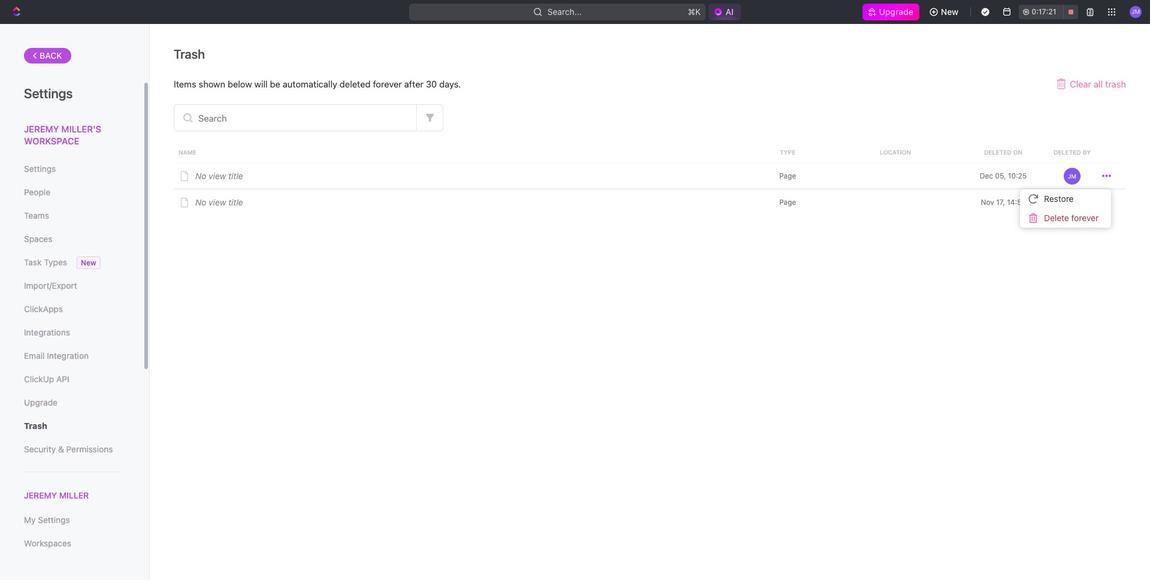 Task type: vqa. For each thing, say whether or not it's contained in the screenshot.
tree inside the Sidebar Navigation
no



Task type: describe. For each thing, give the bounding box(es) containing it.
my settings link
[[24, 510, 119, 530]]

0:17:21 button
[[1019, 5, 1079, 19]]

1 horizontal spatial upgrade
[[879, 7, 914, 17]]

1 vertical spatial settings
[[24, 164, 56, 174]]

page for nov 17, 14:57
[[780, 197, 796, 206]]

delete forever
[[1045, 213, 1099, 223]]

new button
[[925, 2, 966, 22]]

page for dec 05, 10:25
[[780, 171, 796, 180]]

delete forever button
[[1025, 209, 1107, 228]]

⌘k
[[688, 7, 701, 17]]

types
[[44, 257, 67, 267]]

be
[[270, 79, 280, 89]]

dec
[[980, 171, 994, 180]]

search...
[[548, 7, 582, 17]]

teams link
[[24, 206, 119, 226]]

deleted by
[[1054, 149, 1091, 156]]

back link
[[24, 48, 71, 64]]

automatically
[[283, 79, 337, 89]]

integrations link
[[24, 322, 119, 343]]

0 horizontal spatial upgrade link
[[24, 393, 119, 413]]

security & permissions
[[24, 444, 113, 454]]

back
[[40, 50, 62, 61]]

&
[[58, 444, 64, 454]]

workspace
[[24, 135, 79, 146]]

deleted for deleted by
[[1054, 149, 1082, 156]]

clickup api
[[24, 374, 69, 384]]

location
[[880, 149, 911, 156]]

integrations
[[24, 327, 70, 337]]

30
[[426, 79, 437, 89]]

dropdown menu image
[[1103, 171, 1112, 180]]

nov 17, 14:57
[[981, 197, 1026, 206]]

settings element
[[0, 24, 150, 580]]

items
[[174, 79, 196, 89]]

jeremy miller's workspace
[[24, 123, 101, 146]]

new inside new button
[[941, 7, 959, 17]]

will
[[254, 79, 268, 89]]

trash inside 'settings' "element"
[[24, 421, 47, 431]]

0:17:21
[[1032, 7, 1057, 16]]

email integration link
[[24, 346, 119, 366]]

delete
[[1045, 213, 1070, 223]]

deleted for deleted on
[[985, 149, 1012, 156]]

shown
[[199, 79, 225, 89]]

days.
[[440, 79, 461, 89]]

deleted on
[[985, 149, 1023, 156]]

new inside 'settings' "element"
[[81, 258, 96, 267]]

0 vertical spatial upgrade link
[[863, 4, 920, 20]]

clickapps
[[24, 304, 63, 314]]

jeremy for jeremy miller
[[24, 490, 57, 500]]

10:25
[[1008, 171, 1027, 180]]

people
[[24, 187, 50, 197]]

0 vertical spatial forever
[[373, 79, 402, 89]]

trash link
[[24, 416, 119, 436]]

miller
[[59, 490, 89, 500]]



Task type: locate. For each thing, give the bounding box(es) containing it.
all
[[1094, 78, 1103, 89]]

jm down deleted by
[[1068, 172, 1077, 179]]

1 vertical spatial new
[[81, 258, 96, 267]]

clear all trash
[[1070, 78, 1127, 89]]

permissions
[[66, 444, 113, 454]]

forever down restore button
[[1072, 213, 1099, 223]]

spaces
[[24, 234, 52, 244]]

name
[[179, 149, 196, 156]]

type
[[780, 149, 796, 156]]

1 vertical spatial forever
[[1072, 213, 1099, 223]]

deleted
[[340, 79, 371, 89]]

upgrade inside 'settings' "element"
[[24, 397, 58, 407]]

jm for 14:57
[[1068, 199, 1077, 206]]

1 horizontal spatial trash
[[174, 47, 205, 61]]

0 horizontal spatial trash
[[24, 421, 47, 431]]

workspaces
[[24, 538, 71, 548]]

jeremy up "my settings"
[[24, 490, 57, 500]]

upgrade
[[879, 7, 914, 17], [24, 397, 58, 407]]

Search text field
[[174, 105, 416, 131]]

2 vertical spatial settings
[[38, 515, 70, 525]]

1 vertical spatial page
[[780, 197, 796, 206]]

1 horizontal spatial forever
[[1072, 213, 1099, 223]]

1 vertical spatial upgrade link
[[24, 393, 119, 413]]

page
[[780, 171, 796, 180], [780, 197, 796, 206]]

spaces link
[[24, 229, 119, 249]]

restore button
[[1025, 189, 1107, 209]]

new
[[941, 7, 959, 17], [81, 258, 96, 267]]

on
[[1014, 149, 1023, 156]]

task types
[[24, 257, 67, 267]]

1 horizontal spatial deleted
[[1054, 149, 1082, 156]]

teams
[[24, 210, 49, 221]]

trash up the "security"
[[24, 421, 47, 431]]

clickapps link
[[24, 299, 119, 319]]

0 horizontal spatial forever
[[373, 79, 402, 89]]

2 jm from the top
[[1068, 199, 1077, 206]]

17,
[[997, 197, 1005, 206]]

integration
[[47, 351, 89, 361]]

upgrade link up the trash link on the left of page
[[24, 393, 119, 413]]

settings up people
[[24, 164, 56, 174]]

0 vertical spatial new
[[941, 7, 959, 17]]

deleted left the on
[[985, 149, 1012, 156]]

0 vertical spatial jeremy
[[24, 123, 59, 134]]

upgrade left new button
[[879, 7, 914, 17]]

forever
[[373, 79, 402, 89], [1072, 213, 1099, 223]]

jeremy for jeremy miller's workspace
[[24, 123, 59, 134]]

jm for 10:25
[[1068, 172, 1077, 179]]

0 vertical spatial upgrade
[[879, 7, 914, 17]]

jeremy miller
[[24, 490, 89, 500]]

0 vertical spatial settings
[[24, 86, 73, 101]]

jeremy
[[24, 123, 59, 134], [24, 490, 57, 500]]

2 deleted from the left
[[1054, 149, 1082, 156]]

1 horizontal spatial new
[[941, 7, 959, 17]]

upgrade link
[[863, 4, 920, 20], [24, 393, 119, 413]]

below
[[228, 79, 252, 89]]

import/export link
[[24, 276, 119, 296]]

items shown below will be automatically deleted forever after 30 days.
[[174, 79, 461, 89]]

1 page from the top
[[780, 171, 796, 180]]

miller's
[[61, 123, 101, 134]]

trash up "items" in the top left of the page
[[174, 47, 205, 61]]

0 horizontal spatial deleted
[[985, 149, 1012, 156]]

workspaces link
[[24, 533, 119, 554]]

0 horizontal spatial upgrade
[[24, 397, 58, 407]]

api
[[56, 374, 69, 384]]

1 vertical spatial jeremy
[[24, 490, 57, 500]]

1 jeremy from the top
[[24, 123, 59, 134]]

2 jeremy from the top
[[24, 490, 57, 500]]

upgrade link left new button
[[863, 4, 920, 20]]

0 vertical spatial jm
[[1068, 172, 1077, 179]]

1 vertical spatial jm
[[1068, 199, 1077, 206]]

settings down back link
[[24, 86, 73, 101]]

security
[[24, 444, 56, 454]]

after
[[404, 79, 424, 89]]

2 page from the top
[[780, 197, 796, 206]]

forever left after
[[373, 79, 402, 89]]

trash
[[1106, 78, 1127, 89]]

1 vertical spatial upgrade
[[24, 397, 58, 407]]

people link
[[24, 182, 119, 203]]

1 jm from the top
[[1068, 172, 1077, 179]]

security & permissions link
[[24, 439, 119, 460]]

deleted
[[985, 149, 1012, 156], [1054, 149, 1082, 156]]

my settings
[[24, 515, 70, 525]]

1 deleted from the left
[[985, 149, 1012, 156]]

task
[[24, 257, 42, 267]]

deleted left "by"
[[1054, 149, 1082, 156]]

clickup api link
[[24, 369, 119, 390]]

jeremy up "workspace"
[[24, 123, 59, 134]]

by
[[1083, 149, 1091, 156]]

settings link
[[24, 159, 119, 179]]

my
[[24, 515, 36, 525]]

import/export
[[24, 280, 77, 291]]

settings
[[24, 86, 73, 101], [24, 164, 56, 174], [38, 515, 70, 525]]

05,
[[996, 171, 1006, 180]]

0 vertical spatial page
[[780, 171, 796, 180]]

email integration
[[24, 351, 89, 361]]

14:57
[[1007, 197, 1026, 206]]

1 vertical spatial trash
[[24, 421, 47, 431]]

upgrade down clickup in the bottom left of the page
[[24, 397, 58, 407]]

dec 05, 10:25
[[980, 171, 1027, 180]]

jm up delete forever
[[1068, 199, 1077, 206]]

settings right my at left
[[38, 515, 70, 525]]

clickup
[[24, 374, 54, 384]]

nov
[[981, 197, 995, 206]]

0 horizontal spatial new
[[81, 258, 96, 267]]

forever inside button
[[1072, 213, 1099, 223]]

0 vertical spatial trash
[[174, 47, 205, 61]]

email
[[24, 351, 45, 361]]

jm
[[1068, 172, 1077, 179], [1068, 199, 1077, 206]]

clear
[[1070, 78, 1092, 89]]

1 horizontal spatial upgrade link
[[863, 4, 920, 20]]

jeremy inside 'jeremy miller's workspace'
[[24, 123, 59, 134]]

restore
[[1045, 194, 1074, 204]]

trash
[[174, 47, 205, 61], [24, 421, 47, 431]]



